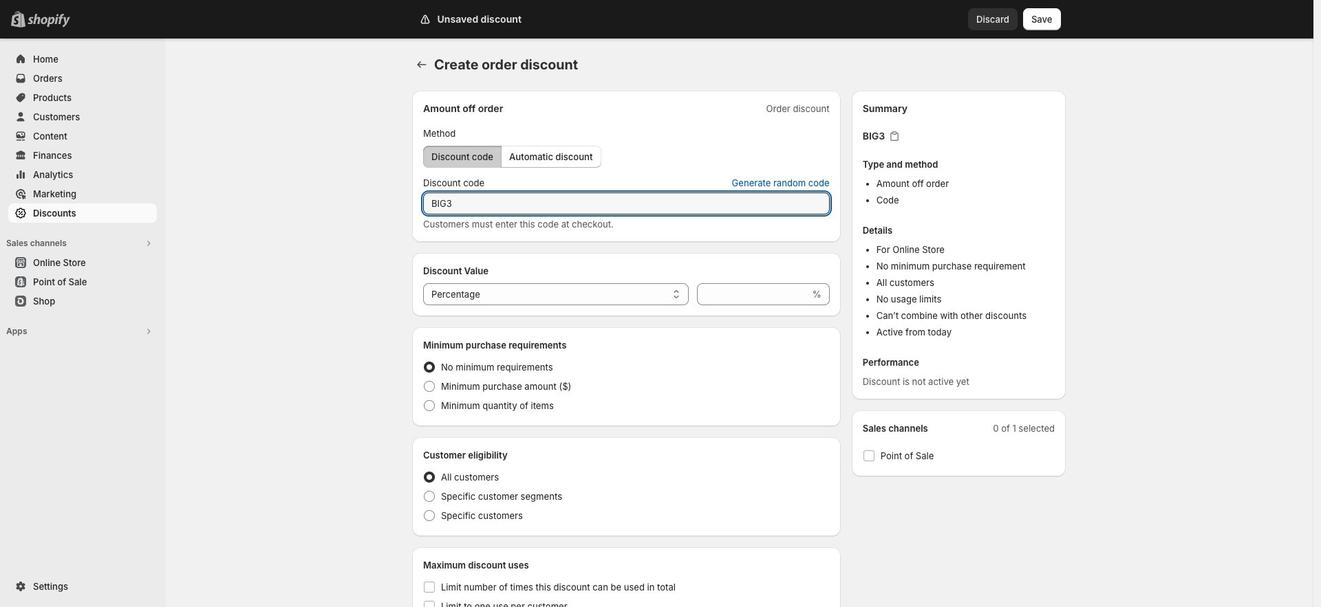 Task type: vqa. For each thing, say whether or not it's contained in the screenshot.
Home 'link'
no



Task type: locate. For each thing, give the bounding box(es) containing it.
None text field
[[697, 283, 810, 306]]

shopify image
[[28, 14, 70, 28]]

None text field
[[423, 193, 830, 215]]



